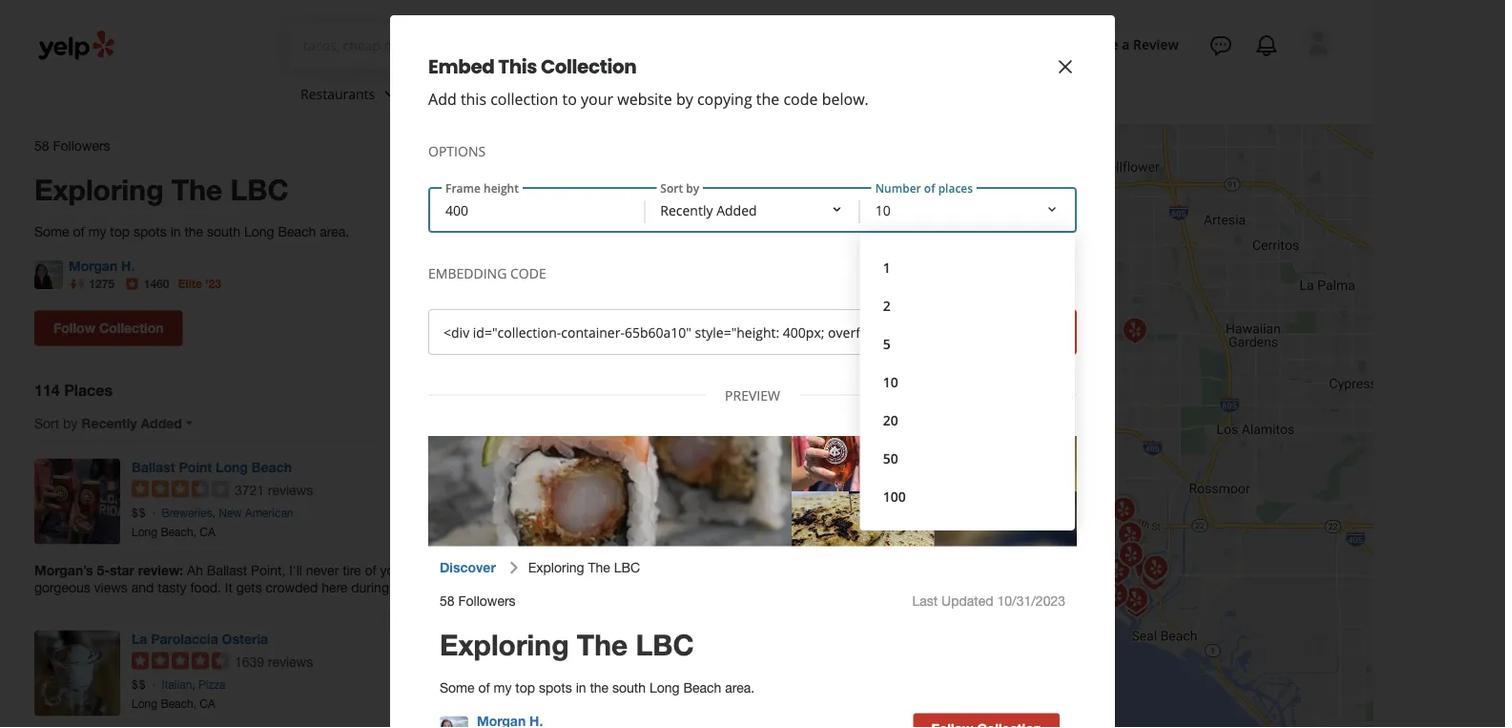 Task type: vqa. For each thing, say whether or not it's contained in the screenshot.
24 chevron down v2 icon corresponding to Auto Services
no



Task type: locate. For each thing, give the bounding box(es) containing it.
embed
[[428, 53, 495, 80], [547, 311, 589, 327]]

1639 reviews
[[235, 654, 313, 670]]

0 vertical spatial ,
[[212, 506, 216, 520]]

long beach, ca for point
[[132, 525, 215, 538]]

Number of places field
[[860, 189, 1075, 531]]

ballast
[[132, 459, 175, 475]]

beach left area.
[[278, 224, 316, 239]]

la parolaccia osteria link
[[132, 631, 268, 647]]

2 reviews from the top
[[268, 654, 313, 670]]

0 horizontal spatial by
[[63, 415, 78, 431]]

below.
[[822, 89, 869, 109]]

  text field
[[428, 309, 920, 355]]

0 vertical spatial $$
[[132, 506, 146, 520]]

20
[[883, 411, 899, 429]]

south
[[207, 224, 241, 239]]

beach, for parolaccia
[[161, 697, 197, 710]]

1 vertical spatial reviews
[[268, 654, 313, 670]]

1 vertical spatial long beach, ca
[[132, 697, 215, 710]]

the left code
[[757, 89, 780, 109]]

$$ left italian
[[132, 678, 146, 691]]

0 horizontal spatial ,
[[192, 678, 195, 691]]

0 horizontal spatial the
[[185, 224, 203, 239]]

,
[[212, 506, 216, 520], [192, 678, 195, 691]]

breweries link
[[162, 506, 212, 520]]

embed up this
[[428, 53, 495, 80]]

embed up report
[[547, 311, 589, 327]]

long down 4.5 star rating 'image'
[[132, 697, 158, 710]]

, for 1639 reviews
[[192, 678, 195, 691]]

1 horizontal spatial embed
[[547, 311, 589, 327]]

new
[[219, 506, 242, 520]]

, left pizza
[[192, 678, 195, 691]]

follow collection
[[53, 320, 164, 336]]

0 vertical spatial long beach, ca
[[132, 525, 215, 538]]

collection inside dialog
[[541, 53, 637, 80]]

follow collection button
[[34, 311, 183, 346]]

by right sort
[[63, 415, 78, 431]]

embed for embed this collection
[[428, 53, 495, 80]]

1 ca from the top
[[200, 525, 215, 538]]

by
[[676, 89, 693, 109], [63, 415, 78, 431]]

pizza
[[198, 678, 226, 691]]

0 vertical spatial beach,
[[161, 525, 197, 538]]

beach up 3721 reviews
[[252, 459, 292, 475]]

0 vertical spatial ca
[[200, 525, 215, 538]]

long beach, ca for parolaccia
[[132, 697, 215, 710]]

ca
[[200, 525, 215, 538], [200, 697, 215, 710]]

, left new
[[212, 506, 216, 520]]

2 $$ from the top
[[132, 678, 146, 691]]

beach,
[[161, 525, 197, 538], [161, 697, 197, 710]]

1 beach, from the top
[[161, 525, 197, 538]]

this
[[461, 89, 487, 109]]

report collection link
[[549, 328, 653, 344]]

  text field
[[303, 35, 558, 56]]

to
[[562, 89, 577, 109]]

morgan's
[[34, 562, 93, 578]]

embed inside dialog
[[428, 53, 495, 80]]

embed this collection
[[428, 53, 637, 80]]

beach
[[278, 224, 316, 239], [252, 459, 292, 475]]

0 vertical spatial by
[[676, 89, 693, 109]]

0 horizontal spatial embed
[[428, 53, 495, 80]]

100
[[883, 487, 906, 505]]

1 vertical spatial beach,
[[161, 697, 197, 710]]

ballast point long beach image
[[34, 459, 120, 545]]

collection
[[491, 89, 559, 109]]

elite '23 link
[[178, 277, 221, 290]]

1 horizontal spatial by
[[676, 89, 693, 109]]

ballast point long beach link
[[132, 459, 292, 475]]

this
[[498, 53, 537, 80]]

'23
[[205, 277, 221, 290]]

elite '23
[[178, 277, 221, 290]]

1 long beach, ca from the top
[[132, 525, 215, 538]]

1 horizontal spatial ,
[[212, 506, 216, 520]]

1 vertical spatial $$
[[132, 678, 146, 691]]

1 horizontal spatial the
[[757, 89, 780, 109]]

3721 reviews
[[235, 482, 313, 498]]

sort
[[34, 415, 59, 431]]

beach, down 'breweries' link at the left bottom of the page
[[161, 525, 197, 538]]

by right 'website'
[[676, 89, 693, 109]]

la parolaccia osteria image
[[34, 630, 120, 716]]

collection up your
[[541, 53, 637, 80]]

0 vertical spatial beach
[[278, 224, 316, 239]]

0 vertical spatial the
[[757, 89, 780, 109]]

50 button
[[876, 439, 1060, 477]]

website
[[618, 89, 672, 109]]

lbc
[[230, 172, 289, 206]]

reviews
[[268, 482, 313, 498], [268, 654, 313, 670]]

1 reviews from the top
[[268, 482, 313, 498]]

report
[[549, 328, 589, 344]]

la
[[132, 631, 147, 647]]

3721
[[235, 482, 264, 498]]

114
[[34, 381, 60, 399]]

collection
[[541, 53, 637, 80], [593, 311, 653, 327], [99, 320, 164, 336], [593, 328, 653, 344]]

added
[[141, 415, 182, 431]]

collection inside button
[[99, 320, 164, 336]]

the inside embed this collection dialog
[[757, 89, 780, 109]]

star
[[110, 562, 134, 578]]

long beach, ca down italian
[[132, 697, 215, 710]]

reviews up american
[[268, 482, 313, 498]]

follow
[[53, 320, 95, 336]]

osteria
[[222, 631, 268, 647]]

400 number field
[[430, 189, 645, 231]]

embed inside the embed collection report collection
[[547, 311, 589, 327]]

close image
[[1054, 55, 1077, 78], [1054, 55, 1077, 78]]

collection up report collection link
[[593, 311, 653, 327]]

0 vertical spatial embed
[[428, 53, 495, 80]]

recently
[[81, 415, 137, 431]]

breweries
[[162, 506, 212, 520]]

my
[[88, 224, 106, 239]]

some
[[34, 224, 69, 239]]

$$ down 3.5 star rating image on the bottom left
[[132, 506, 146, 520]]

embedding code
[[428, 264, 546, 282]]

options
[[428, 142, 486, 160]]

2 ca from the top
[[200, 697, 215, 710]]

1639
[[235, 654, 264, 670]]

followers
[[53, 138, 110, 153]]

area.
[[320, 224, 349, 239]]

None search field
[[288, 23, 912, 69]]

ca down breweries , new american
[[200, 525, 215, 538]]

2 long beach, ca from the top
[[132, 697, 215, 710]]

reviews for la parolaccia osteria
[[268, 654, 313, 670]]

tacos, cheap dinner, Max's text field
[[303, 35, 558, 54]]

collection down 1460 in the top left of the page
[[99, 320, 164, 336]]

reviews right 1639
[[268, 654, 313, 670]]

ca down pizza
[[200, 697, 215, 710]]

exploring
[[34, 172, 164, 206]]

the right in
[[185, 224, 203, 239]]

italian , pizza
[[162, 678, 226, 691]]

1 vertical spatial ca
[[200, 697, 215, 710]]

map region
[[620, 0, 1506, 727]]

58
[[34, 138, 49, 153]]

2 beach, from the top
[[161, 697, 197, 710]]

1 $$ from the top
[[132, 506, 146, 520]]

code
[[784, 89, 818, 109]]

write a review
[[1084, 35, 1179, 53]]

beach, down italian
[[161, 697, 197, 710]]

$$
[[132, 506, 146, 520], [132, 678, 146, 691]]

long beach, ca down 'breweries' link at the left bottom of the page
[[132, 525, 215, 538]]

1
[[883, 258, 891, 276]]

1 vertical spatial by
[[63, 415, 78, 431]]

notifications image
[[1256, 34, 1279, 57], [1256, 34, 1279, 57]]

top
[[110, 224, 130, 239]]

a
[[1122, 35, 1130, 53]]

1 vertical spatial embed
[[547, 311, 589, 327]]

0 vertical spatial reviews
[[268, 482, 313, 498]]

morgan's 5-star review:
[[34, 562, 187, 578]]

1 vertical spatial ,
[[192, 678, 195, 691]]

long
[[244, 224, 274, 239], [216, 459, 248, 475], [132, 525, 158, 538], [132, 697, 158, 710]]



Task type: describe. For each thing, give the bounding box(es) containing it.
1 button
[[876, 248, 1060, 286]]

h.
[[121, 258, 135, 274]]

reviews for ballast point long beach
[[268, 482, 313, 498]]

some of my top spots in the south long beach area.
[[34, 224, 349, 239]]

morgan h.
[[69, 258, 135, 274]]

1 vertical spatial beach
[[252, 459, 292, 475]]

ca for 1639
[[200, 697, 215, 710]]

ca for 3721
[[200, 525, 215, 538]]

your
[[581, 89, 614, 109]]

embed collection link
[[547, 311, 653, 327]]

exploring the lbc
[[34, 172, 289, 206]]

long right south
[[244, 224, 274, 239]]

messages image
[[1210, 34, 1233, 57]]

2 button
[[876, 286, 1060, 324]]

$$ for ballast point long beach
[[132, 506, 146, 520]]

1275
[[89, 277, 115, 290]]

in
[[170, 224, 181, 239]]

4.5 star rating image
[[132, 652, 229, 670]]

new american link
[[219, 506, 293, 520]]

review:
[[138, 562, 183, 578]]

20 button
[[876, 401, 1060, 439]]

morgan h. link
[[69, 258, 135, 274]]

3.5 star rating image
[[132, 481, 229, 498]]

parolaccia
[[151, 631, 218, 647]]

1460
[[144, 277, 169, 290]]

breweries , new american
[[162, 506, 293, 520]]

messages image
[[1210, 34, 1233, 57]]

copying
[[697, 89, 753, 109]]

long up 3721
[[216, 459, 248, 475]]

58 followers
[[34, 138, 110, 153]]

embedding
[[428, 264, 507, 282]]

morgan's 5-star review: link
[[34, 562, 653, 596]]

1 vertical spatial the
[[185, 224, 203, 239]]

5
[[883, 334, 891, 353]]

embed collection report collection
[[547, 311, 653, 344]]

american
[[245, 506, 293, 520]]

beach, for point
[[161, 525, 197, 538]]

by inside embed this collection dialog
[[676, 89, 693, 109]]

5-
[[97, 562, 110, 578]]

collection down the embed collection link
[[593, 328, 653, 344]]

places
[[64, 381, 113, 399]]

114 places
[[34, 381, 113, 399]]

point
[[179, 459, 212, 475]]

the
[[172, 172, 222, 206]]

embed this collection dialog
[[0, 0, 1506, 727]]

morgan
[[69, 258, 118, 274]]

preview
[[725, 386, 780, 404]]

la parolaccia osteria
[[132, 631, 268, 647]]

embed for embed collection report collection
[[547, 311, 589, 327]]

italian
[[162, 678, 192, 691]]

write a review link
[[1076, 27, 1187, 61]]

add
[[428, 89, 457, 109]]

review
[[1134, 35, 1179, 53]]

10
[[883, 373, 899, 391]]

50
[[883, 449, 899, 467]]

code
[[510, 264, 546, 282]]

, for 3721 reviews
[[212, 506, 216, 520]]

Sort by field
[[645, 189, 860, 231]]

long up review:
[[132, 525, 158, 538]]

2
[[883, 296, 891, 314]]

elite
[[178, 277, 202, 290]]

10 button
[[876, 363, 1060, 401]]

$$ for la parolaccia osteria
[[132, 678, 146, 691]]

1 2 5 10
[[883, 258, 899, 391]]

add this collection to your website by copying the code below.
[[428, 89, 869, 109]]

ballast point long beach
[[132, 459, 292, 475]]

write
[[1084, 35, 1119, 53]]

of
[[73, 224, 85, 239]]

5 button
[[876, 324, 1060, 363]]

morgan h. image
[[34, 260, 63, 289]]

sort by recently added
[[34, 415, 182, 431]]

pizza link
[[198, 678, 226, 691]]



